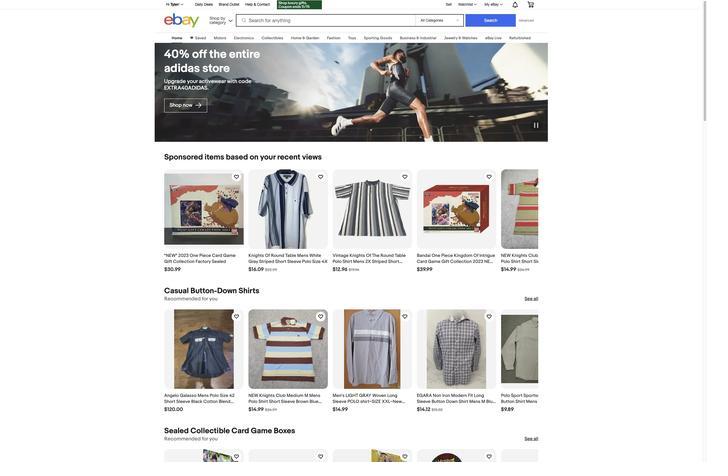 Task type: describe. For each thing, give the bounding box(es) containing it.
m inside new knights club medium m mens polo shirt short sleeve brown blue striped
[[305, 393, 309, 399]]

see all link for sealed collectible card game boxes
[[525, 436, 539, 442]]

1 horizontal spatial $14.99
[[333, 407, 348, 413]]

button inside angelo galasso mens polo size 42 short sleeve black cotton blend button up shirt
[[164, 405, 178, 411]]

shop now
[[170, 102, 194, 108]]

items
[[205, 153, 224, 162]]

collectibles
[[262, 36, 284, 41]]

off
[[193, 47, 207, 62]]

goods
[[381, 36, 393, 41]]

help & contact link
[[246, 2, 270, 8]]

short inside vintage knights of the round table polo shirt mens 2x striped short sleeve 90s
[[389, 259, 400, 265]]

views
[[303, 153, 322, 162]]

$16.09
[[249, 267, 264, 273]]

activewear
[[199, 78, 226, 85]]

ebay inside my ebay "link"
[[491, 2, 499, 7]]

40% off the entire adidas store upgrade your activewear with code extra40adidas.
[[164, 47, 260, 91]]

1 horizontal spatial your
[[260, 153, 276, 162]]

$9.89
[[502, 407, 515, 413]]

$14.99 text field
[[249, 407, 264, 413]]

based
[[226, 153, 248, 162]]

l inside the polo sport sportsman long sleeve button shirt mens l light blue cotton $9.89
[[539, 399, 541, 405]]

business
[[400, 36, 416, 41]]

shirt inside new knights club size large l mens polo shirt short sleeve green red striped
[[512, 259, 521, 265]]

$15.02
[[432, 408, 443, 413]]

Search for anything text field
[[237, 15, 415, 26]]

shirt~size
[[361, 399, 381, 405]]

daily deals link
[[195, 2, 213, 8]]

2 vertical spatial game
[[251, 427, 272, 436]]

recommended for sealed
[[164, 436, 201, 442]]

shop for shop now
[[170, 102, 182, 108]]

$30.99 text field
[[164, 267, 181, 273]]

men's
[[333, 393, 345, 399]]

white
[[310, 253, 322, 259]]

sleeve inside "egara non iron modern fit long sleeve button down shirt mens m blue plaid r1"
[[417, 399, 431, 405]]

sealed collectible card game boxes
[[164, 427, 296, 436]]

watches
[[463, 36, 478, 41]]

the
[[373, 253, 380, 259]]

polo sport sportsman long sleeve button shirt mens l light blue cotton $9.89
[[502, 393, 578, 413]]

button inside "egara non iron modern fit long sleeve button down shirt mens m blue plaid r1"
[[432, 399, 446, 405]]

blue inside new knights club medium m mens polo shirt short sleeve brown blue striped
[[310, 399, 319, 405]]

round inside the knights of round table mens white gray striped short sleeve polo size 4x $16.09 $22.99
[[271, 253, 285, 259]]

$120.00
[[164, 407, 183, 413]]

round inside vintage knights of the round table polo shirt mens 2x striped short sleeve 90s
[[381, 253, 394, 259]]

brown
[[296, 399, 309, 405]]

motors
[[214, 36, 227, 41]]

brand outlet
[[219, 2, 240, 7]]

fashion
[[327, 36, 341, 41]]

daily
[[195, 2, 203, 7]]

shop by category button
[[207, 13, 234, 26]]

ebay inside the 40% off the entire adidas store main content
[[486, 36, 494, 41]]

striped inside vintage knights of the round table polo shirt mens 2x striped short sleeve 90s
[[372, 259, 388, 265]]

*new* 2023 one piece card game gift collection factory sealed $30.99
[[164, 253, 236, 273]]

sleeve inside men's light gray woven long sleeve polo shirt~size xxl~new w/tags
[[333, 399, 347, 405]]

hi tyler !
[[166, 2, 180, 7]]

factory
[[196, 259, 211, 265]]

$39.99 text field
[[417, 267, 433, 273]]

garden
[[306, 36, 320, 41]]

0 vertical spatial $14.99 text field
[[502, 267, 517, 273]]

recommended for you for button-
[[164, 296, 218, 302]]

previous price $15.02 text field
[[432, 408, 443, 413]]

1 vertical spatial $14.99 text field
[[333, 407, 348, 413]]

refurbished link
[[510, 36, 531, 41]]

modern
[[452, 393, 468, 399]]

$12.96
[[333, 267, 348, 273]]

for for button-
[[202, 296, 208, 302]]

sporting
[[364, 36, 380, 41]]

sporting goods link
[[364, 36, 393, 41]]

business & industrial
[[400, 36, 437, 41]]

short inside the knights of round table mens white gray striped short sleeve polo size 4x $16.09 $22.99
[[276, 259, 287, 265]]

knights for vintage knights of the round table polo shirt mens 2x striped short sleeve 90s
[[350, 253, 366, 259]]

ebay live
[[486, 36, 502, 41]]

$30.99
[[164, 267, 181, 273]]

shop by category banner
[[163, 0, 539, 29]]

none submit inside the shop by category banner
[[466, 14, 517, 27]]

adidas
[[164, 61, 200, 76]]

casual button-down shirts link
[[164, 287, 260, 296]]

sleeve inside the polo sport sportsman long sleeve button shirt mens l light blue cotton $9.89
[[559, 393, 573, 399]]

sport
[[512, 393, 523, 399]]

table inside vintage knights of the round table polo shirt mens 2x striped short sleeve 90s
[[395, 253, 406, 259]]

sportsman
[[524, 393, 547, 399]]

shirt inside new knights club medium m mens polo shirt short sleeve brown blue striped
[[259, 399, 268, 405]]

shirt inside vintage knights of the round table polo shirt mens 2x striped short sleeve 90s
[[343, 259, 353, 265]]

casual button-down shirts
[[164, 287, 260, 296]]

woven
[[373, 393, 387, 399]]

$14.99 $24.99 for polo
[[502, 267, 530, 273]]

sealed collectible card game boxes link
[[164, 427, 296, 436]]

40%
[[164, 47, 190, 62]]

sealed inside *new* 2023 one piece card game gift collection factory sealed $30.99
[[212, 259, 226, 265]]

new for new knights club medium m mens polo shirt short sleeve brown blue striped
[[249, 393, 259, 399]]

$24.99 for shirt
[[518, 268, 530, 272]]

help & contact
[[246, 2, 270, 7]]

bandai
[[417, 253, 431, 259]]

vintage knights of the round table polo shirt mens 2x striped short sleeve 90s
[[333, 253, 406, 271]]

cotton inside the polo sport sportsman long sleeve button shirt mens l light blue cotton $9.89
[[563, 399, 578, 405]]

advanced
[[520, 19, 534, 22]]

ebay live link
[[486, 36, 502, 41]]

r1
[[428, 405, 433, 411]]

2 vertical spatial card
[[232, 427, 249, 436]]

previous price $19.94 text field
[[349, 268, 360, 272]]

you for collectible
[[209, 436, 218, 442]]

blend
[[219, 399, 231, 405]]

polo inside vintage knights of the round table polo shirt mens 2x striped short sleeve 90s
[[333, 259, 342, 265]]

fashion link
[[327, 36, 341, 41]]

m inside "egara non iron modern fit long sleeve button down shirt mens m blue plaid r1"
[[482, 399, 486, 405]]

blue inside "egara non iron modern fit long sleeve button down shirt mens m blue plaid r1"
[[487, 399, 496, 405]]

polo inside the knights of round table mens white gray striped short sleeve polo size 4x $16.09 $22.99
[[303, 259, 312, 265]]

kingdom
[[455, 253, 473, 259]]

card inside bandai one piece kingdom of intrigue card game gift collection 2023 new in stock
[[417, 259, 428, 265]]

all for sealed collectible card game boxes
[[534, 436, 539, 442]]

up
[[179, 405, 185, 411]]

mens inside new knights club size large l mens polo shirt short sleeve green red striped
[[565, 253, 576, 259]]

$24.99 for short
[[265, 408, 277, 413]]

gift inside *new* 2023 one piece card game gift collection factory sealed $30.99
[[164, 259, 172, 265]]

egara non iron modern fit long sleeve button down shirt mens m blue plaid r1
[[417, 393, 496, 411]]

mens inside new knights club medium m mens polo shirt short sleeve brown blue striped
[[310, 393, 321, 399]]

recommended for you element for collectible
[[164, 436, 218, 442]]

fit
[[469, 393, 474, 399]]

now
[[183, 102, 193, 108]]

$14.12 $15.02
[[417, 407, 443, 413]]

recommended for you for collectible
[[164, 436, 218, 442]]

of inside vintage knights of the round table polo shirt mens 2x striped short sleeve 90s
[[367, 253, 372, 259]]

all for casual button-down shirts
[[534, 296, 539, 302]]

see for casual button-down shirts
[[525, 296, 533, 302]]

large
[[549, 253, 561, 259]]

& for contact
[[254, 2, 256, 7]]

new knights club medium m mens polo shirt short sleeve brown blue striped
[[249, 393, 321, 411]]

galasso
[[180, 393, 197, 399]]

game inside *new* 2023 one piece card game gift collection factory sealed $30.99
[[223, 253, 236, 259]]

blue inside the polo sport sportsman long sleeve button shirt mens l light blue cotton $9.89
[[553, 399, 562, 405]]

contact
[[257, 2, 270, 7]]

striped inside new knights club medium m mens polo shirt short sleeve brown blue striped
[[249, 405, 264, 411]]

sleeve inside angelo galasso mens polo size 42 short sleeve black cotton blend button up shirt
[[177, 399, 190, 405]]

see all for casual button-down shirts
[[525, 296, 539, 302]]

knights for new knights club size large l mens polo shirt short sleeve green red striped
[[512, 253, 528, 259]]

club for sleeve
[[276, 393, 286, 399]]

$12.96 $19.94
[[333, 267, 360, 273]]

recommended for you element for button-
[[164, 296, 218, 302]]

1 vertical spatial sealed
[[164, 427, 189, 436]]

shop for shop by category
[[210, 16, 220, 21]]

red
[[563, 259, 571, 265]]

category
[[210, 20, 226, 25]]



Task type: vqa. For each thing, say whether or not it's contained in the screenshot.
$9.89
yes



Task type: locate. For each thing, give the bounding box(es) containing it.
1 vertical spatial card
[[417, 259, 428, 265]]

1 vertical spatial ebay
[[486, 36, 494, 41]]

sleeve inside the knights of round table mens white gray striped short sleeve polo size 4x $16.09 $22.99
[[288, 259, 302, 265]]

1 horizontal spatial down
[[447, 399, 458, 405]]

collection down kingdom
[[451, 259, 472, 265]]

size inside angelo galasso mens polo size 42 short sleeve black cotton blend button up shirt
[[220, 393, 229, 399]]

piece up factory
[[200, 253, 211, 259]]

for down button-
[[202, 296, 208, 302]]

short inside new knights club size large l mens polo shirt short sleeve green red striped
[[522, 259, 533, 265]]

short
[[276, 259, 287, 265], [389, 259, 400, 265], [522, 259, 533, 265], [164, 399, 176, 405], [269, 399, 280, 405]]

card inside *new* 2023 one piece card game gift collection factory sealed $30.99
[[212, 253, 222, 259]]

1 horizontal spatial round
[[381, 253, 394, 259]]

you down casual button-down shirts
[[209, 296, 218, 302]]

knights up previous price $24.99 text box
[[260, 393, 275, 399]]

1 vertical spatial game
[[429, 259, 441, 265]]

2 one from the left
[[432, 253, 441, 259]]

electronics
[[234, 36, 254, 41]]

*new*
[[164, 253, 178, 259]]

down down iron
[[447, 399, 458, 405]]

long inside "egara non iron modern fit long sleeve button down shirt mens m blue plaid r1"
[[475, 393, 485, 399]]

1 round from the left
[[271, 253, 285, 259]]

3 long from the left
[[548, 393, 558, 399]]

$14.99 left previous price $24.99 text box
[[249, 407, 264, 413]]

shop inside shop by category
[[210, 16, 220, 21]]

club
[[529, 253, 539, 259], [276, 393, 286, 399]]

0 horizontal spatial down
[[217, 287, 237, 296]]

club for short
[[529, 253, 539, 259]]

intrigue
[[480, 253, 496, 259]]

polo inside new knights club medium m mens polo shirt short sleeve brown blue striped
[[249, 399, 258, 405]]

0 vertical spatial recommended
[[164, 296, 201, 302]]

sporting goods
[[364, 36, 393, 41]]

code
[[239, 78, 252, 85]]

$22.99
[[265, 268, 277, 272]]

shirt inside "egara non iron modern fit long sleeve button down shirt mens m blue plaid r1"
[[459, 399, 469, 405]]

shop left now
[[170, 102, 182, 108]]

1 horizontal spatial collection
[[451, 259, 472, 265]]

1 vertical spatial recommended for you
[[164, 436, 218, 442]]

sleeve inside vintage knights of the round table polo shirt mens 2x striped short sleeve 90s
[[333, 265, 347, 271]]

ebay left live
[[486, 36, 494, 41]]

1 horizontal spatial card
[[232, 427, 249, 436]]

0 horizontal spatial m
[[305, 393, 309, 399]]

sealed right factory
[[212, 259, 226, 265]]

gray
[[249, 259, 258, 265]]

on
[[250, 153, 259, 162]]

one up factory
[[190, 253, 199, 259]]

0 horizontal spatial club
[[276, 393, 286, 399]]

1 horizontal spatial size
[[313, 259, 321, 265]]

1 vertical spatial new
[[485, 259, 495, 265]]

home left garden
[[291, 36, 302, 41]]

1 you from the top
[[209, 296, 218, 302]]

striped up $22.99 text box
[[259, 259, 275, 265]]

0 horizontal spatial new
[[249, 393, 259, 399]]

of inside bandai one piece kingdom of intrigue card game gift collection 2023 new in stock
[[474, 253, 479, 259]]

0 horizontal spatial gift
[[164, 259, 172, 265]]

club inside new knights club size large l mens polo shirt short sleeve green red striped
[[529, 253, 539, 259]]

new for new knights club size large l mens polo shirt short sleeve green red striped
[[502, 253, 511, 259]]

of up 2x
[[367, 253, 372, 259]]

striped left $24.99 text box
[[502, 265, 517, 271]]

previous price $22.99 text field
[[265, 268, 277, 272]]

striped inside the knights of round table mens white gray striped short sleeve polo size 4x $16.09 $22.99
[[259, 259, 275, 265]]

2 cotton from the left
[[563, 399, 578, 405]]

2 of from the left
[[367, 253, 372, 259]]

0 horizontal spatial of
[[265, 253, 270, 259]]

sponsored items based on your recent views
[[164, 153, 322, 162]]

2 for from the top
[[202, 436, 208, 442]]

shirt up 90s
[[343, 259, 353, 265]]

bandai one piece kingdom of intrigue card game gift collection 2023 new in stock
[[417, 253, 496, 271]]

ebay
[[491, 2, 499, 7], [486, 36, 494, 41]]

$14.99 left $24.99 text box
[[502, 267, 517, 273]]

0 horizontal spatial $14.99
[[249, 407, 264, 413]]

egara
[[417, 393, 432, 399]]

2 recommended for you from the top
[[164, 436, 218, 442]]

1 vertical spatial club
[[276, 393, 286, 399]]

piece
[[200, 253, 211, 259], [442, 253, 454, 259]]

new inside new knights club size large l mens polo shirt short sleeve green red striped
[[502, 253, 511, 259]]

0 vertical spatial sealed
[[212, 259, 226, 265]]

daily deals
[[195, 2, 213, 7]]

0 horizontal spatial shop
[[170, 102, 182, 108]]

1 home from the left
[[172, 36, 182, 41]]

knights up $24.99 text box
[[512, 253, 528, 259]]

gift
[[164, 259, 172, 265], [442, 259, 450, 265]]

2 all from the top
[[534, 436, 539, 442]]

3 of from the left
[[474, 253, 479, 259]]

non
[[433, 393, 442, 399]]

1 vertical spatial down
[[447, 399, 458, 405]]

mens up black
[[198, 393, 209, 399]]

mens down fit
[[470, 399, 481, 405]]

1 horizontal spatial piece
[[442, 253, 454, 259]]

down inside "egara non iron modern fit long sleeve button down shirt mens m blue plaid r1"
[[447, 399, 458, 405]]

size inside new knights club size large l mens polo shirt short sleeve green red striped
[[540, 253, 548, 259]]

recommended for you element down collectible
[[164, 436, 218, 442]]

collection inside *new* 2023 one piece card game gift collection factory sealed $30.99
[[173, 259, 195, 265]]

$9.89 text field
[[502, 407, 515, 413]]

1 vertical spatial recommended
[[164, 436, 201, 442]]

& left garden
[[303, 36, 306, 41]]

1 horizontal spatial sealed
[[212, 259, 226, 265]]

down
[[217, 287, 237, 296], [447, 399, 458, 405]]

your shopping cart image
[[528, 2, 535, 8]]

striped down the the
[[372, 259, 388, 265]]

home up 40%
[[172, 36, 182, 41]]

0 vertical spatial l
[[562, 253, 564, 259]]

1 horizontal spatial cotton
[[563, 399, 578, 405]]

1 vertical spatial for
[[202, 436, 208, 442]]

0 horizontal spatial one
[[190, 253, 199, 259]]

& right business at right top
[[417, 36, 420, 41]]

1 long from the left
[[388, 393, 398, 399]]

1 see from the top
[[525, 296, 533, 302]]

polo
[[303, 259, 312, 265], [333, 259, 342, 265], [502, 259, 511, 265], [210, 393, 219, 399], [502, 393, 511, 399], [249, 399, 258, 405]]

1 blue from the left
[[310, 399, 319, 405]]

short down angelo
[[164, 399, 176, 405]]

club inside new knights club medium m mens polo shirt short sleeve brown blue striped
[[276, 393, 286, 399]]

m
[[305, 393, 309, 399], [482, 399, 486, 405]]

1 gift from the left
[[164, 259, 172, 265]]

mens inside angelo galasso mens polo size 42 short sleeve black cotton blend button up shirt
[[198, 393, 209, 399]]

4x
[[322, 259, 328, 265]]

& inside the 'help & contact' link
[[254, 2, 256, 7]]

1 horizontal spatial new
[[485, 259, 495, 265]]

$16.09 text field
[[249, 267, 264, 273]]

table left bandai
[[395, 253, 406, 259]]

$14.99 $24.99
[[502, 267, 530, 273], [249, 407, 277, 413]]

gift inside bandai one piece kingdom of intrigue card game gift collection 2023 new in stock
[[442, 259, 450, 265]]

recommended for you element down button-
[[164, 296, 218, 302]]

shirt down sport
[[516, 399, 526, 405]]

2x
[[366, 259, 371, 265]]

1 horizontal spatial home
[[291, 36, 302, 41]]

knights for new knights club medium m mens polo shirt short sleeve brown blue striped
[[260, 393, 275, 399]]

90s
[[348, 265, 356, 271]]

2 you from the top
[[209, 436, 218, 442]]

business & industrial link
[[400, 36, 437, 41]]

2 table from the left
[[395, 253, 406, 259]]

shirt up $24.99 text box
[[512, 259, 521, 265]]

long inside the polo sport sportsman long sleeve button shirt mens l light blue cotton $9.89
[[548, 393, 558, 399]]

knights inside the knights of round table mens white gray striped short sleeve polo size 4x $16.09 $22.99
[[249, 253, 264, 259]]

0 vertical spatial 2023
[[179, 253, 189, 259]]

0 vertical spatial game
[[223, 253, 236, 259]]

1 horizontal spatial table
[[395, 253, 406, 259]]

2023 inside bandai one piece kingdom of intrigue card game gift collection 2023 new in stock
[[473, 259, 484, 265]]

you for button-
[[209, 296, 218, 302]]

light
[[542, 399, 552, 405]]

button-
[[191, 287, 217, 296]]

2 horizontal spatial blue
[[553, 399, 562, 405]]

collectibles link
[[262, 36, 284, 41]]

2 home from the left
[[291, 36, 302, 41]]

1 see all from the top
[[525, 296, 539, 302]]

one right bandai
[[432, 253, 441, 259]]

shop inside the 40% off the entire adidas store main content
[[170, 102, 182, 108]]

sealed down $120.00 text box
[[164, 427, 189, 436]]

short inside new knights club medium m mens polo shirt short sleeve brown blue striped
[[269, 399, 280, 405]]

shirt right the up at the left of page
[[186, 405, 195, 411]]

2 blue from the left
[[487, 399, 496, 405]]

1 horizontal spatial gift
[[442, 259, 450, 265]]

0 vertical spatial all
[[534, 296, 539, 302]]

light
[[346, 393, 358, 399]]

cotton right black
[[204, 399, 218, 405]]

long inside men's light gray woven long sleeve polo shirt~size xxl~new w/tags
[[388, 393, 398, 399]]

knights inside new knights club size large l mens polo shirt short sleeve green red striped
[[512, 253, 528, 259]]

2 horizontal spatial button
[[502, 399, 515, 405]]

$14.12 text field
[[417, 407, 431, 413]]

down left shirts
[[217, 287, 237, 296]]

1 vertical spatial 2023
[[473, 259, 484, 265]]

with
[[227, 78, 238, 85]]

round right the the
[[381, 253, 394, 259]]

2 recommended from the top
[[164, 436, 201, 442]]

angelo
[[164, 393, 179, 399]]

1 collection from the left
[[173, 259, 195, 265]]

1 table from the left
[[286, 253, 297, 259]]

cotton
[[204, 399, 218, 405], [563, 399, 578, 405]]

piece inside *new* 2023 one piece card game gift collection factory sealed $30.99
[[200, 253, 211, 259]]

long up light
[[548, 393, 558, 399]]

2 round from the left
[[381, 253, 394, 259]]

polo inside angelo galasso mens polo size 42 short sleeve black cotton blend button up shirt
[[210, 393, 219, 399]]

shirt up $14.99 text box in the left of the page
[[259, 399, 268, 405]]

toys
[[349, 36, 357, 41]]

gray
[[360, 393, 372, 399]]

of up $22.99 text box
[[265, 253, 270, 259]]

1 of from the left
[[265, 253, 270, 259]]

size down white
[[313, 259, 321, 265]]

1 vertical spatial your
[[260, 153, 276, 162]]

club left medium
[[276, 393, 286, 399]]

recommended for casual
[[164, 296, 201, 302]]

one inside *new* 2023 one piece card game gift collection factory sealed $30.99
[[190, 253, 199, 259]]

round up $22.99
[[271, 253, 285, 259]]

1 vertical spatial all
[[534, 436, 539, 442]]

see all for sealed collectible card game boxes
[[525, 436, 539, 442]]

$14.99 down 'men's'
[[333, 407, 348, 413]]

1 vertical spatial m
[[482, 399, 486, 405]]

mens down sportsman
[[527, 399, 538, 405]]

2 see from the top
[[525, 436, 533, 442]]

new right intrigue
[[502, 253, 511, 259]]

1 cotton from the left
[[204, 399, 218, 405]]

size inside the knights of round table mens white gray striped short sleeve polo size 4x $16.09 $22.99
[[313, 259, 321, 265]]

$14.99 for polo
[[502, 267, 517, 273]]

polo inside new knights club size large l mens polo shirt short sleeve green red striped
[[502, 259, 511, 265]]

table inside the knights of round table mens white gray striped short sleeve polo size 4x $16.09 $22.99
[[286, 253, 297, 259]]

recommended for you
[[164, 296, 218, 302], [164, 436, 218, 442]]

l left light
[[539, 399, 541, 405]]

1 vertical spatial see
[[525, 436, 533, 442]]

knights inside new knights club medium m mens polo shirt short sleeve brown blue striped
[[260, 393, 275, 399]]

shirt inside the polo sport sportsman long sleeve button shirt mens l light blue cotton $9.89
[[516, 399, 526, 405]]

0 vertical spatial see all link
[[525, 296, 539, 302]]

!
[[179, 2, 180, 7]]

$12.96 text field
[[333, 267, 348, 273]]

cotton right light
[[563, 399, 578, 405]]

stock
[[423, 265, 437, 271]]

2 long from the left
[[475, 393, 485, 399]]

your inside 40% off the entire adidas store upgrade your activewear with code extra40adidas.
[[187, 78, 198, 85]]

1 horizontal spatial club
[[529, 253, 539, 259]]

one inside bandai one piece kingdom of intrigue card game gift collection 2023 new in stock
[[432, 253, 441, 259]]

in
[[417, 265, 422, 271]]

2 piece from the left
[[442, 253, 454, 259]]

home & garden link
[[291, 36, 320, 41]]

0 horizontal spatial $24.99
[[265, 408, 277, 413]]

sleeve inside new knights club medium m mens polo shirt short sleeve brown blue striped
[[281, 399, 295, 405]]

1 horizontal spatial $14.99 $24.99
[[502, 267, 530, 273]]

shirt
[[343, 259, 353, 265], [512, 259, 521, 265], [259, 399, 268, 405], [459, 399, 469, 405], [516, 399, 526, 405], [186, 405, 195, 411]]

None submit
[[466, 14, 517, 27]]

green
[[549, 259, 562, 265]]

recommended for you element
[[164, 296, 218, 302], [164, 436, 218, 442]]

mens left white
[[298, 253, 309, 259]]

of left intrigue
[[474, 253, 479, 259]]

1 recommended for you from the top
[[164, 296, 218, 302]]

see for sealed collectible card game boxes
[[525, 436, 533, 442]]

new inside bandai one piece kingdom of intrigue card game gift collection 2023 new in stock
[[485, 259, 495, 265]]

mens
[[298, 253, 309, 259], [565, 253, 576, 259], [354, 259, 365, 265], [198, 393, 209, 399], [310, 393, 321, 399], [470, 399, 481, 405], [527, 399, 538, 405]]

shop
[[210, 16, 220, 21], [170, 102, 182, 108]]

mens inside vintage knights of the round table polo shirt mens 2x striped short sleeve 90s
[[354, 259, 365, 265]]

2 vertical spatial size
[[220, 393, 229, 399]]

$14.99 text field down 'men's'
[[333, 407, 348, 413]]

0 vertical spatial club
[[529, 253, 539, 259]]

$14.99 for shirt
[[249, 407, 264, 413]]

$14.99 $24.99 for shirt
[[249, 407, 277, 413]]

collection up the $30.99
[[173, 259, 195, 265]]

& for garden
[[303, 36, 306, 41]]

game
[[223, 253, 236, 259], [429, 259, 441, 265], [251, 427, 272, 436]]

1 horizontal spatial blue
[[487, 399, 496, 405]]

0 horizontal spatial collection
[[173, 259, 195, 265]]

your right on
[[260, 153, 276, 162]]

recommended for you down button-
[[164, 296, 218, 302]]

w/tags
[[333, 405, 349, 411]]

2 collection from the left
[[451, 259, 472, 265]]

$39.99
[[417, 267, 433, 273]]

0 horizontal spatial home
[[172, 36, 182, 41]]

striped inside new knights club size large l mens polo shirt short sleeve green red striped
[[502, 265, 517, 271]]

sleeve
[[288, 259, 302, 265], [534, 259, 548, 265], [333, 265, 347, 271], [559, 393, 573, 399], [177, 399, 190, 405], [281, 399, 295, 405], [333, 399, 347, 405], [417, 399, 431, 405]]

help
[[246, 2, 253, 7]]

brand
[[219, 2, 229, 7]]

1 vertical spatial see all
[[525, 436, 539, 442]]

men's light gray woven long sleeve polo shirt~size xxl~new w/tags
[[333, 393, 402, 411]]

account navigation
[[163, 0, 539, 10]]

mens inside the knights of round table mens white gray striped short sleeve polo size 4x $16.09 $22.99
[[298, 253, 309, 259]]

1 vertical spatial $24.99
[[265, 408, 277, 413]]

sleeve inside new knights club size large l mens polo shirt short sleeve green red striped
[[534, 259, 548, 265]]

0 horizontal spatial blue
[[310, 399, 319, 405]]

0 horizontal spatial piece
[[200, 253, 211, 259]]

round
[[271, 253, 285, 259], [381, 253, 394, 259]]

hi
[[166, 2, 170, 7]]

2 see all from the top
[[525, 436, 539, 442]]

1 recommended for you element from the top
[[164, 296, 218, 302]]

0 vertical spatial for
[[202, 296, 208, 302]]

0 horizontal spatial $14.99 $24.99
[[249, 407, 277, 413]]

boxes
[[274, 427, 296, 436]]

0 horizontal spatial your
[[187, 78, 198, 85]]

1 piece from the left
[[200, 253, 211, 259]]

0 horizontal spatial sealed
[[164, 427, 189, 436]]

short right 2x
[[389, 259, 400, 265]]

new inside new knights club medium m mens polo shirt short sleeve brown blue striped
[[249, 393, 259, 399]]

previous price $24.99 text field
[[265, 408, 277, 413]]

l inside new knights club size large l mens polo shirt short sleeve green red striped
[[562, 253, 564, 259]]

saved link
[[194, 36, 206, 41]]

0 vertical spatial recommended for you
[[164, 296, 218, 302]]

button up $9.89
[[502, 399, 515, 405]]

$14.12
[[417, 407, 431, 413]]

1 one from the left
[[190, 253, 199, 259]]

long
[[388, 393, 398, 399], [475, 393, 485, 399], [548, 393, 558, 399]]

0 vertical spatial recommended for you element
[[164, 296, 218, 302]]

toys link
[[349, 36, 357, 41]]

2 vertical spatial new
[[249, 393, 259, 399]]

brand outlet link
[[219, 2, 240, 8]]

short up previous price $24.99 text box
[[269, 399, 280, 405]]

1 for from the top
[[202, 296, 208, 302]]

all
[[534, 296, 539, 302], [534, 436, 539, 442]]

1 horizontal spatial shop
[[210, 16, 220, 21]]

& for industrial
[[417, 36, 420, 41]]

recommended down the casual
[[164, 296, 201, 302]]

0 horizontal spatial round
[[271, 253, 285, 259]]

1 vertical spatial see all link
[[525, 436, 539, 442]]

recommended down collectible
[[164, 436, 201, 442]]

medium
[[287, 393, 304, 399]]

1 vertical spatial $14.99 $24.99
[[249, 407, 277, 413]]

2023 inside *new* 2023 one piece card game gift collection factory sealed $30.99
[[179, 253, 189, 259]]

motors link
[[214, 36, 227, 41]]

knights up 90s
[[350, 253, 366, 259]]

blue
[[310, 399, 319, 405], [487, 399, 496, 405], [553, 399, 562, 405]]

for down collectible
[[202, 436, 208, 442]]

1 vertical spatial you
[[209, 436, 218, 442]]

3 blue from the left
[[553, 399, 562, 405]]

0 horizontal spatial 2023
[[179, 253, 189, 259]]

0 horizontal spatial game
[[223, 253, 236, 259]]

1 all from the top
[[534, 296, 539, 302]]

for for collectible
[[202, 436, 208, 442]]

l up red
[[562, 253, 564, 259]]

button down the non
[[432, 399, 446, 405]]

mens up red
[[565, 253, 576, 259]]

collection inside bandai one piece kingdom of intrigue card game gift collection 2023 new in stock
[[451, 259, 472, 265]]

mens inside the polo sport sportsman long sleeve button shirt mens l light blue cotton $9.89
[[527, 399, 538, 405]]

2 gift from the left
[[442, 259, 450, 265]]

home for home & garden
[[291, 36, 302, 41]]

knights inside vintage knights of the round table polo shirt mens 2x striped short sleeve 90s
[[350, 253, 366, 259]]

your
[[187, 78, 198, 85], [260, 153, 276, 162]]

piece inside bandai one piece kingdom of intrigue card game gift collection 2023 new in stock
[[442, 253, 454, 259]]

mens right medium
[[310, 393, 321, 399]]

long up "xxl~new"
[[388, 393, 398, 399]]

0 horizontal spatial $14.99 text field
[[333, 407, 348, 413]]

shirt down modern
[[459, 399, 469, 405]]

0 vertical spatial ebay
[[491, 2, 499, 7]]

size up blend
[[220, 393, 229, 399]]

0 vertical spatial see
[[525, 296, 533, 302]]

table left white
[[286, 253, 297, 259]]

0 horizontal spatial l
[[539, 399, 541, 405]]

my
[[485, 2, 490, 7]]

jewelry
[[445, 36, 458, 41]]

long right fit
[[475, 393, 485, 399]]

$14.99 text field left $24.99 text box
[[502, 267, 517, 273]]

recommended for you down collectible
[[164, 436, 218, 442]]

mens left 2x
[[354, 259, 365, 265]]

recent
[[278, 153, 301, 162]]

2 horizontal spatial size
[[540, 253, 548, 259]]

saved
[[195, 36, 206, 41]]

& right help
[[254, 2, 256, 7]]

sell
[[446, 2, 452, 6]]

0 vertical spatial down
[[217, 287, 237, 296]]

short up $24.99 text box
[[522, 259, 533, 265]]

of inside the knights of round table mens white gray striped short sleeve polo size 4x $16.09 $22.99
[[265, 253, 270, 259]]

striped left previous price $24.99 text box
[[249, 405, 264, 411]]

new down intrigue
[[485, 259, 495, 265]]

2023 right *new*
[[179, 253, 189, 259]]

40% off the entire adidas store main content
[[0, 29, 703, 462]]

previous price $24.99 text field
[[518, 268, 530, 272]]

1 horizontal spatial one
[[432, 253, 441, 259]]

size left "large"
[[540, 253, 548, 259]]

0 horizontal spatial long
[[388, 393, 398, 399]]

1 horizontal spatial 2023
[[473, 259, 484, 265]]

one
[[190, 253, 199, 259], [432, 253, 441, 259]]

striped
[[259, 259, 275, 265], [372, 259, 388, 265], [502, 265, 517, 271], [249, 405, 264, 411]]

0 horizontal spatial card
[[212, 253, 222, 259]]

collectible
[[191, 427, 230, 436]]

short inside angelo galasso mens polo size 42 short sleeve black cotton blend button up shirt
[[164, 399, 176, 405]]

refurbished
[[510, 36, 531, 41]]

you down collectible
[[209, 436, 218, 442]]

button inside the polo sport sportsman long sleeve button shirt mens l light blue cotton $9.89
[[502, 399, 515, 405]]

2 horizontal spatial long
[[548, 393, 558, 399]]

knights up gray
[[249, 253, 264, 259]]

0 vertical spatial size
[[540, 253, 548, 259]]

see all link for casual button-down shirts
[[525, 296, 539, 302]]

& right the jewelry
[[459, 36, 462, 41]]

1 vertical spatial size
[[313, 259, 321, 265]]

jewelry & watches link
[[445, 36, 478, 41]]

ebay right my
[[491, 2, 499, 7]]

2 recommended for you element from the top
[[164, 436, 218, 442]]

& for watches
[[459, 36, 462, 41]]

1 vertical spatial recommended for you element
[[164, 436, 218, 442]]

0 vertical spatial card
[[212, 253, 222, 259]]

piece left kingdom
[[442, 253, 454, 259]]

2023 down intrigue
[[473, 259, 484, 265]]

$14.99 text field
[[502, 267, 517, 273], [333, 407, 348, 413]]

0 horizontal spatial button
[[164, 405, 178, 411]]

2 see all link from the top
[[525, 436, 539, 442]]

1 see all link from the top
[[525, 296, 539, 302]]

shop left the by
[[210, 16, 220, 21]]

1 horizontal spatial of
[[367, 253, 372, 259]]

shirt inside angelo galasso mens polo size 42 short sleeve black cotton blend button up shirt
[[186, 405, 195, 411]]

advanced link
[[517, 14, 537, 26]]

0 horizontal spatial cotton
[[204, 399, 218, 405]]

see all
[[525, 296, 539, 302], [525, 436, 539, 442]]

button
[[432, 399, 446, 405], [502, 399, 515, 405], [164, 405, 178, 411]]

home for home
[[172, 36, 182, 41]]

game inside bandai one piece kingdom of intrigue card game gift collection 2023 new in stock
[[429, 259, 441, 265]]

0 vertical spatial $24.99
[[518, 268, 530, 272]]

1 horizontal spatial l
[[562, 253, 564, 259]]

cotton inside angelo galasso mens polo size 42 short sleeve black cotton blend button up shirt
[[204, 399, 218, 405]]

new up $14.99 text box in the left of the page
[[249, 393, 259, 399]]

0 vertical spatial you
[[209, 296, 218, 302]]

short up $22.99
[[276, 259, 287, 265]]

club up $24.99 text box
[[529, 253, 539, 259]]

my ebay link
[[482, 1, 506, 8]]

your up extra40adidas. in the top of the page
[[187, 78, 198, 85]]

0 horizontal spatial size
[[220, 393, 229, 399]]

0 horizontal spatial table
[[286, 253, 297, 259]]

button left the up at the left of page
[[164, 405, 178, 411]]

get the coupon image
[[277, 0, 322, 9]]

mens inside "egara non iron modern fit long sleeve button down shirt mens m blue plaid r1"
[[470, 399, 481, 405]]

plaid
[[417, 405, 427, 411]]

$120.00 text field
[[164, 407, 183, 413]]

polo inside the polo sport sportsman long sleeve button shirt mens l light blue cotton $9.89
[[502, 393, 511, 399]]

2 horizontal spatial new
[[502, 253, 511, 259]]

1 recommended from the top
[[164, 296, 201, 302]]



